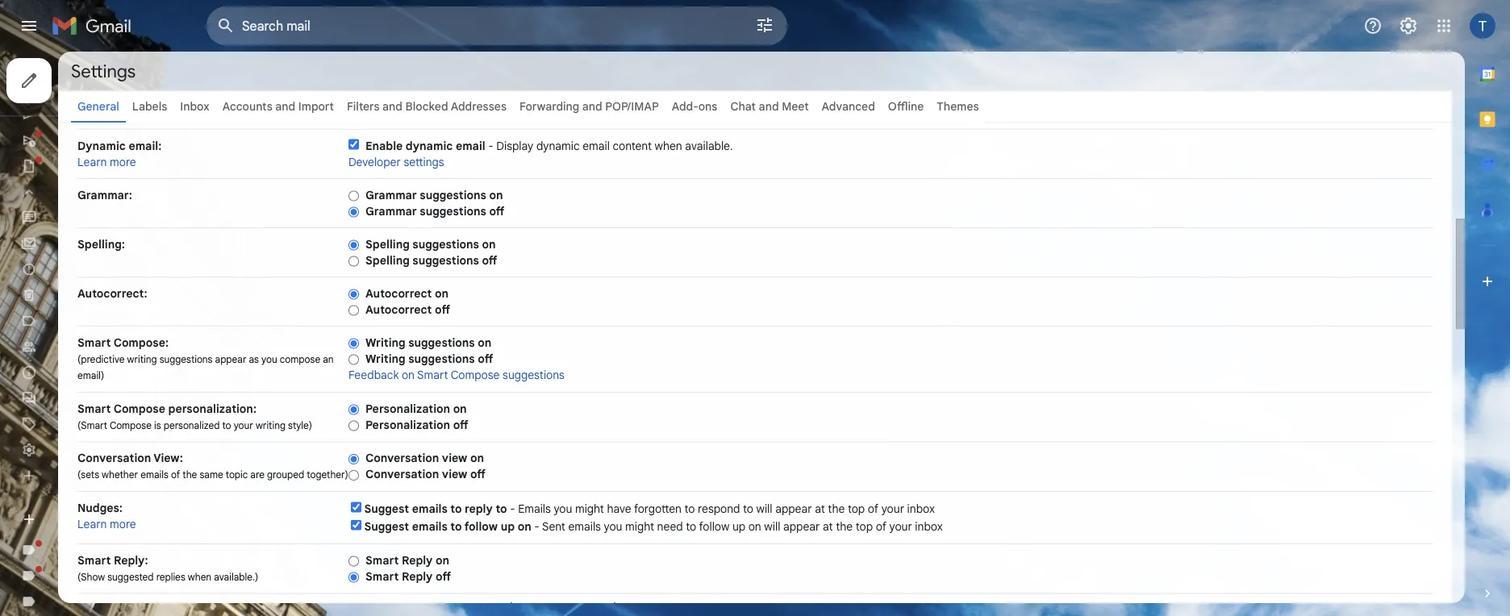Task type: locate. For each thing, give the bounding box(es) containing it.
off up "feedback on smart compose suggestions"
[[478, 352, 493, 366]]

suggestions inside smart compose: (predictive writing suggestions appear as you compose an email)
[[160, 354, 213, 366]]

appear
[[215, 354, 247, 366], [776, 502, 812, 516], [784, 520, 820, 534]]

off up reply on the bottom left of page
[[471, 468, 486, 482]]

and right chat
[[759, 99, 779, 113]]

1 suggest from the top
[[364, 502, 409, 516]]

2 vertical spatial -
[[535, 520, 540, 534]]

might left have
[[575, 502, 604, 516]]

reply down smart reply on at the bottom left
[[402, 570, 433, 584]]

0 vertical spatial learn more link
[[77, 155, 136, 169]]

1 horizontal spatial up
[[733, 520, 746, 534]]

main menu image
[[19, 16, 39, 36]]

suggestions for writing suggestions on
[[409, 336, 475, 350]]

support image
[[1364, 16, 1383, 36]]

writing
[[366, 336, 406, 350], [366, 352, 406, 366]]

0 horizontal spatial dynamic
[[406, 139, 453, 153]]

more
[[110, 155, 136, 169], [110, 517, 136, 532]]

Autocorrect off radio
[[349, 305, 359, 317]]

off down smart reply on at the bottom left
[[436, 570, 451, 584]]

- inside enable dynamic email - display dynamic email content when available. developer settings
[[489, 139, 494, 153]]

to
[[222, 420, 231, 432], [451, 502, 462, 516], [496, 502, 507, 516], [685, 502, 695, 516], [743, 502, 754, 516], [451, 520, 462, 534], [686, 520, 697, 534]]

grammar right the grammar suggestions off radio
[[366, 204, 417, 218]]

spelling suggestions on
[[366, 237, 496, 251]]

inbox
[[908, 502, 936, 516], [916, 520, 943, 534]]

when
[[655, 139, 683, 153], [188, 571, 212, 584]]

conversation view on
[[366, 452, 484, 466]]

0 vertical spatial writing
[[366, 336, 406, 350]]

off down grammar suggestions on
[[489, 204, 505, 218]]

when inside enable dynamic email - display dynamic email content when available. developer settings
[[655, 139, 683, 153]]

0 vertical spatial the
[[183, 469, 197, 481]]

writing suggestions off
[[366, 352, 493, 366]]

1 horizontal spatial you
[[554, 502, 573, 516]]

feedback on smart compose suggestions
[[349, 368, 565, 382]]

compose up is
[[114, 402, 165, 416]]

-
[[489, 139, 494, 153], [510, 502, 515, 516], [535, 520, 540, 534]]

the inside conversation view: (sets whether emails of the same topic are grouped together)
[[183, 469, 197, 481]]

0 vertical spatial more
[[110, 155, 136, 169]]

0 horizontal spatial up
[[501, 520, 515, 534]]

learn more link down the dynamic
[[77, 155, 136, 169]]

1 vertical spatial -
[[510, 502, 515, 516]]

emails right sent
[[569, 520, 601, 534]]

2 autocorrect from the top
[[366, 303, 432, 317]]

email
[[456, 139, 486, 153], [583, 139, 610, 153]]

0 vertical spatial of
[[171, 469, 180, 481]]

nudges: learn more
[[77, 501, 136, 532]]

learn down nudges:
[[77, 517, 107, 532]]

grammar for grammar suggestions off
[[366, 204, 417, 218]]

writing left style) on the left bottom of page
[[256, 420, 286, 432]]

smart compose: (predictive writing suggestions appear as you compose an email)
[[77, 336, 334, 382]]

accounts and import link
[[222, 99, 334, 113]]

view
[[442, 452, 468, 466], [442, 468, 468, 482]]

the
[[183, 469, 197, 481], [828, 502, 845, 516], [836, 520, 853, 534]]

1 vertical spatial personalization
[[366, 418, 450, 432]]

0 vertical spatial reply
[[402, 554, 433, 568]]

filters and blocked addresses link
[[347, 99, 507, 113]]

1 horizontal spatial -
[[510, 502, 515, 516]]

0 horizontal spatial you
[[262, 354, 277, 366]]

None checkbox
[[351, 502, 362, 513], [351, 520, 362, 531], [351, 502, 362, 513], [351, 520, 362, 531]]

and
[[275, 99, 296, 113], [383, 99, 403, 113], [583, 99, 603, 113], [759, 99, 779, 113]]

to left reply on the bottom left of page
[[451, 502, 462, 516]]

to right reply on the bottom left of page
[[496, 502, 507, 516]]

you down have
[[604, 520, 623, 534]]

off down the spelling suggestions on
[[482, 253, 498, 268]]

personalization for personalization off
[[366, 418, 450, 432]]

conversation for conversation view: (sets whether emails of the same topic are grouped together)
[[77, 452, 151, 466]]

you for as
[[262, 354, 277, 366]]

1 vertical spatial grammar
[[366, 204, 417, 218]]

writing up feedback
[[366, 352, 406, 366]]

spelling right the spelling suggestions on radio
[[366, 237, 410, 251]]

chat and meet link
[[731, 99, 809, 113]]

when right replies
[[188, 571, 212, 584]]

1 vertical spatial view
[[442, 468, 468, 482]]

(show
[[77, 571, 105, 584]]

0 vertical spatial will
[[757, 502, 773, 516]]

spelling:
[[77, 237, 125, 251]]

1 vertical spatial you
[[554, 502, 573, 516]]

you up sent
[[554, 502, 573, 516]]

accounts
[[222, 99, 273, 113]]

and for filters
[[383, 99, 403, 113]]

emails
[[141, 469, 169, 481], [412, 502, 448, 516], [412, 520, 448, 534], [569, 520, 601, 534]]

conversation view off
[[366, 468, 486, 482]]

meet
[[782, 99, 809, 113]]

0 vertical spatial inbox
[[908, 502, 936, 516]]

when right content
[[655, 139, 683, 153]]

dynamic
[[406, 139, 453, 153], [537, 139, 580, 153]]

personalization off
[[366, 418, 469, 432]]

nudges:
[[77, 501, 123, 515]]

2 grammar from the top
[[366, 204, 417, 218]]

spelling
[[366, 237, 410, 251], [366, 253, 410, 268]]

of inside conversation view: (sets whether emails of the same topic are grouped together)
[[171, 469, 180, 481]]

2 more from the top
[[110, 517, 136, 532]]

you inside smart compose: (predictive writing suggestions appear as you compose an email)
[[262, 354, 277, 366]]

smart up (smart in the left bottom of the page
[[77, 402, 111, 416]]

0 vertical spatial at
[[815, 502, 826, 516]]

email left content
[[583, 139, 610, 153]]

dynamic up settings
[[406, 139, 453, 153]]

dynamic down the forwarding
[[537, 139, 580, 153]]

2 spelling from the top
[[366, 253, 410, 268]]

conversation inside conversation view: (sets whether emails of the same topic are grouped together)
[[77, 452, 151, 466]]

smart inside smart compose: (predictive writing suggestions appear as you compose an email)
[[77, 336, 111, 350]]

grammar for grammar suggestions on
[[366, 188, 417, 202]]

personalization for personalization on
[[366, 402, 450, 416]]

smart inside smart reply: (show suggested replies when available.)
[[77, 554, 111, 568]]

you right as
[[262, 354, 277, 366]]

0 vertical spatial grammar
[[366, 188, 417, 202]]

off up the writing suggestions on
[[435, 303, 450, 317]]

spelling suggestions off
[[366, 253, 498, 268]]

have
[[607, 502, 632, 516]]

respond
[[698, 502, 741, 516]]

emails up smart reply on at the bottom left
[[412, 520, 448, 534]]

smart reply off
[[366, 570, 451, 584]]

emails down the view:
[[141, 469, 169, 481]]

filters
[[347, 99, 380, 113]]

more down the dynamic
[[110, 155, 136, 169]]

more down nudges:
[[110, 517, 136, 532]]

view up conversation view off
[[442, 452, 468, 466]]

2 view from the top
[[442, 468, 468, 482]]

topic
[[226, 469, 248, 481]]

personalization up personalization off
[[366, 402, 450, 416]]

writing right writing suggestions on radio
[[366, 336, 406, 350]]

up left sent
[[501, 520, 515, 534]]

off
[[489, 204, 505, 218], [482, 253, 498, 268], [435, 303, 450, 317], [478, 352, 493, 366], [453, 418, 469, 432], [471, 468, 486, 482], [436, 570, 451, 584]]

tab list
[[1466, 52, 1511, 559]]

compose
[[451, 368, 500, 382], [114, 402, 165, 416], [110, 420, 152, 432]]

compose left is
[[110, 420, 152, 432]]

learn down the dynamic
[[77, 155, 107, 169]]

off for writing suggestions on
[[478, 352, 493, 366]]

0 horizontal spatial -
[[489, 139, 494, 153]]

2 personalization from the top
[[366, 418, 450, 432]]

4 and from the left
[[759, 99, 779, 113]]

2 and from the left
[[383, 99, 403, 113]]

writing down compose:
[[127, 354, 157, 366]]

0 vertical spatial learn
[[77, 155, 107, 169]]

sent
[[542, 520, 566, 534]]

personalization:
[[168, 402, 257, 416]]

Conversation view on radio
[[349, 453, 359, 466]]

compose
[[280, 354, 321, 366]]

0 vertical spatial you
[[262, 354, 277, 366]]

2 vertical spatial the
[[836, 520, 853, 534]]

0 vertical spatial -
[[489, 139, 494, 153]]

compose down writing suggestions off
[[451, 368, 500, 382]]

0 vertical spatial suggest
[[364, 502, 409, 516]]

add-ons link
[[672, 99, 718, 113]]

autocorrect
[[366, 287, 432, 301], [366, 303, 432, 317]]

suggest up smart reply on at the bottom left
[[364, 520, 409, 534]]

offline
[[889, 99, 924, 113]]

will
[[757, 502, 773, 516], [765, 520, 781, 534]]

follow down the respond
[[699, 520, 730, 534]]

1 vertical spatial learn
[[77, 517, 107, 532]]

themes
[[937, 99, 980, 113]]

0 horizontal spatial follow
[[465, 520, 498, 534]]

reply for on
[[402, 554, 433, 568]]

and right filters
[[383, 99, 403, 113]]

and for accounts
[[275, 99, 296, 113]]

0 vertical spatial spelling
[[366, 237, 410, 251]]

1 dynamic from the left
[[406, 139, 453, 153]]

1 writing from the top
[[366, 336, 406, 350]]

0 vertical spatial when
[[655, 139, 683, 153]]

smart right smart reply on option
[[366, 554, 399, 568]]

writing inside smart compose: (predictive writing suggestions appear as you compose an email)
[[127, 354, 157, 366]]

off for smart reply on
[[436, 570, 451, 584]]

general link
[[77, 99, 119, 113]]

2 suggest from the top
[[364, 520, 409, 534]]

2 email from the left
[[583, 139, 610, 153]]

1 vertical spatial writing
[[366, 352, 406, 366]]

emails down conversation view off
[[412, 502, 448, 516]]

0 vertical spatial might
[[575, 502, 604, 516]]

smart right 'smart reply off' option
[[366, 570, 399, 584]]

0 horizontal spatial email
[[456, 139, 486, 153]]

smart reply: (show suggested replies when available.)
[[77, 554, 258, 584]]

0 horizontal spatial writing
[[127, 354, 157, 366]]

navigation
[[0, 0, 194, 617]]

0 vertical spatial your
[[234, 420, 253, 432]]

1 vertical spatial autocorrect
[[366, 303, 432, 317]]

suggestions for spelling suggestions on
[[413, 237, 479, 251]]

grammar down developer settings link
[[366, 188, 417, 202]]

- left sent
[[535, 520, 540, 534]]

smart for smart reply off
[[366, 570, 399, 584]]

to down personalization:
[[222, 420, 231, 432]]

conversation up conversation view off
[[366, 452, 439, 466]]

and left 'pop/imap'
[[583, 99, 603, 113]]

2 vertical spatial you
[[604, 520, 623, 534]]

Smart Reply on radio
[[349, 556, 359, 568]]

conversation down conversation view on
[[366, 468, 439, 482]]

personalization down personalization on
[[366, 418, 450, 432]]

content
[[613, 139, 652, 153]]

advanced link
[[822, 99, 876, 113]]

personalized
[[164, 420, 220, 432]]

1 learn from the top
[[77, 155, 107, 169]]

2 dynamic from the left
[[537, 139, 580, 153]]

might down suggest emails to reply to - emails you might have forgotten to respond to will appear at the top of your inbox
[[626, 520, 655, 534]]

grammar suggestions off
[[366, 204, 505, 218]]

1 vertical spatial reply
[[402, 570, 433, 584]]

1 and from the left
[[275, 99, 296, 113]]

0 vertical spatial personalization
[[366, 402, 450, 416]]

1 learn more link from the top
[[77, 155, 136, 169]]

reply
[[402, 554, 433, 568], [402, 570, 433, 584]]

follow
[[465, 520, 498, 534], [699, 520, 730, 534]]

off down personalization on
[[453, 418, 469, 432]]

settings image
[[1400, 16, 1419, 36]]

at
[[815, 502, 826, 516], [823, 520, 833, 534]]

suggest down conversation view off
[[364, 502, 409, 516]]

reply up smart reply off
[[402, 554, 433, 568]]

is
[[154, 420, 161, 432]]

1 vertical spatial suggest
[[364, 520, 409, 534]]

2 horizontal spatial you
[[604, 520, 623, 534]]

1 horizontal spatial when
[[655, 139, 683, 153]]

smart up (show
[[77, 554, 111, 568]]

1 vertical spatial spelling
[[366, 253, 410, 268]]

Grammar suggestions on radio
[[349, 190, 359, 202]]

0 vertical spatial writing
[[127, 354, 157, 366]]

1 vertical spatial might
[[626, 520, 655, 534]]

smart up (predictive
[[77, 336, 111, 350]]

0 vertical spatial view
[[442, 452, 468, 466]]

learn more link down nudges:
[[77, 517, 136, 532]]

conversation up whether
[[77, 452, 151, 466]]

3 and from the left
[[583, 99, 603, 113]]

Conversation view off radio
[[349, 470, 359, 482]]

1 autocorrect from the top
[[366, 287, 432, 301]]

spelling right the spelling suggestions off radio
[[366, 253, 410, 268]]

2 horizontal spatial -
[[535, 520, 540, 534]]

1 spelling from the top
[[366, 237, 410, 251]]

1 vertical spatial more
[[110, 517, 136, 532]]

1 personalization from the top
[[366, 402, 450, 416]]

more inside nudges: learn more
[[110, 517, 136, 532]]

and left import
[[275, 99, 296, 113]]

1 vertical spatial learn more link
[[77, 517, 136, 532]]

1 grammar from the top
[[366, 188, 417, 202]]

0 vertical spatial appear
[[215, 354, 247, 366]]

1 horizontal spatial might
[[626, 520, 655, 534]]

learn more link
[[77, 155, 136, 169], [77, 517, 136, 532]]

1 vertical spatial writing
[[256, 420, 286, 432]]

1 vertical spatial top
[[856, 520, 873, 534]]

Personalization off radio
[[349, 420, 359, 432]]

up down the respond
[[733, 520, 746, 534]]

2 learn more link from the top
[[77, 517, 136, 532]]

learn more link for learn
[[77, 155, 136, 169]]

1 horizontal spatial writing
[[256, 420, 286, 432]]

- left display
[[489, 139, 494, 153]]

None search field
[[207, 6, 788, 45]]

available.)
[[214, 571, 258, 584]]

ons
[[699, 99, 718, 113]]

2 writing from the top
[[366, 352, 406, 366]]

grammar suggestions on
[[366, 188, 503, 202]]

together)
[[307, 469, 349, 481]]

to left the respond
[[685, 502, 695, 516]]

suggest emails to follow up on - sent emails you might need to follow up on will appear at the top of your inbox
[[364, 520, 943, 534]]

1 more from the top
[[110, 155, 136, 169]]

1 vertical spatial your
[[882, 502, 905, 516]]

1 vertical spatial when
[[188, 571, 212, 584]]

off for conversation view on
[[471, 468, 486, 482]]

0 horizontal spatial when
[[188, 571, 212, 584]]

writing for writing suggestions off
[[366, 352, 406, 366]]

0 vertical spatial top
[[848, 502, 865, 516]]

autocorrect up autocorrect off
[[366, 287, 432, 301]]

more inside the dynamic email: learn more
[[110, 155, 136, 169]]

1 horizontal spatial dynamic
[[537, 139, 580, 153]]

autocorrect on
[[366, 287, 449, 301]]

to inside smart compose personalization: (smart compose is personalized to your writing style)
[[222, 420, 231, 432]]

smart for smart compose personalization: (smart compose is personalized to your writing style)
[[77, 402, 111, 416]]

autocorrect down autocorrect on on the left top
[[366, 303, 432, 317]]

writing inside smart compose personalization: (smart compose is personalized to your writing style)
[[256, 420, 286, 432]]

whether
[[102, 469, 138, 481]]

labels
[[132, 99, 167, 113]]

forgotten
[[634, 502, 682, 516]]

None checkbox
[[349, 139, 359, 150]]

1 horizontal spatial email
[[583, 139, 610, 153]]

0 vertical spatial autocorrect
[[366, 287, 432, 301]]

learn
[[77, 155, 107, 169], [77, 517, 107, 532]]

follow down reply on the bottom left of page
[[465, 520, 498, 534]]

2 learn from the top
[[77, 517, 107, 532]]

an
[[323, 354, 334, 366]]

1 view from the top
[[442, 452, 468, 466]]

1 reply from the top
[[402, 554, 433, 568]]

smart inside smart compose personalization: (smart compose is personalized to your writing style)
[[77, 402, 111, 416]]

suggest for suggest emails to reply to - emails you might have forgotten to respond to will appear at the top of your inbox
[[364, 502, 409, 516]]

- left emails
[[510, 502, 515, 516]]

2 reply from the top
[[402, 570, 433, 584]]

email down addresses
[[456, 139, 486, 153]]

Grammar suggestions off radio
[[349, 206, 359, 218]]

email:
[[129, 139, 162, 153]]

and for chat
[[759, 99, 779, 113]]

1 horizontal spatial follow
[[699, 520, 730, 534]]

smart compose personalization: (smart compose is personalized to your writing style)
[[77, 402, 312, 432]]

view down conversation view on
[[442, 468, 468, 482]]

1 up from the left
[[501, 520, 515, 534]]



Task type: describe. For each thing, give the bounding box(es) containing it.
(sets
[[77, 469, 99, 481]]

style)
[[288, 420, 312, 432]]

writing for writing suggestions on
[[366, 336, 406, 350]]

smart for smart reply on
[[366, 554, 399, 568]]

reply
[[465, 502, 493, 516]]

advanced
[[822, 99, 876, 113]]

Personalization on radio
[[349, 404, 359, 416]]

forwarding and pop/imap link
[[520, 99, 659, 113]]

search mail image
[[211, 11, 241, 40]]

grammar:
[[77, 188, 132, 202]]

1 email from the left
[[456, 139, 486, 153]]

you for emails
[[554, 502, 573, 516]]

learn inside nudges: learn more
[[77, 517, 107, 532]]

(predictive
[[77, 354, 125, 366]]

view:
[[154, 452, 183, 466]]

enable
[[366, 139, 403, 153]]

developer
[[349, 155, 401, 169]]

1 vertical spatial the
[[828, 502, 845, 516]]

1 vertical spatial at
[[823, 520, 833, 534]]

Smart Reply off radio
[[349, 572, 359, 584]]

1 follow from the left
[[465, 520, 498, 534]]

suggested
[[108, 571, 154, 584]]

replies
[[156, 571, 185, 584]]

forwarding
[[520, 99, 580, 113]]

settings
[[404, 155, 444, 169]]

add-ons
[[672, 99, 718, 113]]

display
[[497, 139, 534, 153]]

Spelling suggestions on radio
[[349, 239, 359, 251]]

off for spelling suggestions on
[[482, 253, 498, 268]]

view for on
[[442, 452, 468, 466]]

your inside smart compose personalization: (smart compose is personalized to your writing style)
[[234, 420, 253, 432]]

1 vertical spatial inbox
[[916, 520, 943, 534]]

suggestions for grammar suggestions off
[[420, 204, 487, 218]]

add-
[[672, 99, 699, 113]]

conversation for conversation view off
[[366, 468, 439, 482]]

smart down writing suggestions off
[[417, 368, 448, 382]]

email)
[[77, 370, 104, 382]]

dynamic email: learn more
[[77, 139, 162, 169]]

Search mail text field
[[242, 18, 710, 34]]

reply:
[[114, 554, 148, 568]]

learn inside the dynamic email: learn more
[[77, 155, 107, 169]]

2 vertical spatial of
[[876, 520, 887, 534]]

general
[[77, 99, 119, 113]]

feedback
[[349, 368, 399, 382]]

suggestions for grammar suggestions on
[[420, 188, 487, 202]]

0 vertical spatial compose
[[451, 368, 500, 382]]

writing suggestions on
[[366, 336, 492, 350]]

settings
[[71, 60, 136, 82]]

feedback on smart compose suggestions link
[[349, 368, 565, 382]]

emails inside conversation view: (sets whether emails of the same topic are grouped together)
[[141, 469, 169, 481]]

developer settings link
[[349, 155, 444, 169]]

autocorrect off
[[366, 303, 450, 317]]

filters and blocked addresses
[[347, 99, 507, 113]]

smart reply on
[[366, 554, 450, 568]]

suggest for suggest emails to follow up on - sent emails you might need to follow up on will appear at the top of your inbox
[[364, 520, 409, 534]]

to right the respond
[[743, 502, 754, 516]]

suggestions for spelling suggestions off
[[413, 253, 479, 268]]

autocorrect for autocorrect on
[[366, 287, 432, 301]]

import
[[299, 99, 334, 113]]

accounts and import
[[222, 99, 334, 113]]

gmail image
[[52, 10, 140, 42]]

advanced search options image
[[749, 9, 781, 41]]

reply for off
[[402, 570, 433, 584]]

pop/imap
[[606, 99, 659, 113]]

0 horizontal spatial might
[[575, 502, 604, 516]]

addresses
[[451, 99, 507, 113]]

compose:
[[114, 336, 169, 350]]

smart for smart reply: (show suggested replies when available.)
[[77, 554, 111, 568]]

grouped
[[267, 469, 305, 481]]

are
[[250, 469, 265, 481]]

blocked
[[406, 99, 448, 113]]

Spelling suggestions off radio
[[349, 255, 359, 267]]

personalization on
[[366, 402, 467, 416]]

suggestions for writing suggestions off
[[409, 352, 475, 366]]

Autocorrect on radio
[[349, 288, 359, 301]]

emails
[[518, 502, 551, 516]]

(smart
[[77, 420, 107, 432]]

as
[[249, 354, 259, 366]]

1 vertical spatial of
[[868, 502, 879, 516]]

dynamic
[[77, 139, 126, 153]]

1 vertical spatial will
[[765, 520, 781, 534]]

to right need on the left bottom of page
[[686, 520, 697, 534]]

2 vertical spatial appear
[[784, 520, 820, 534]]

labels link
[[132, 99, 167, 113]]

spelling for spelling suggestions off
[[366, 253, 410, 268]]

need
[[657, 520, 683, 534]]

2 vertical spatial compose
[[110, 420, 152, 432]]

chat
[[731, 99, 756, 113]]

spelling for spelling suggestions on
[[366, 237, 410, 251]]

learn more link for more
[[77, 517, 136, 532]]

same
[[200, 469, 223, 481]]

when inside smart reply: (show suggested replies when available.)
[[188, 571, 212, 584]]

autocorrect for autocorrect off
[[366, 303, 432, 317]]

off for grammar suggestions on
[[489, 204, 505, 218]]

forwarding and pop/imap
[[520, 99, 659, 113]]

enable dynamic email - display dynamic email content when available. developer settings
[[349, 139, 733, 169]]

available.
[[686, 139, 733, 153]]

appear inside smart compose: (predictive writing suggestions appear as you compose an email)
[[215, 354, 247, 366]]

2 follow from the left
[[699, 520, 730, 534]]

Writing suggestions on radio
[[349, 338, 359, 350]]

chat and meet
[[731, 99, 809, 113]]

suggest emails to reply to - emails you might have forgotten to respond to will appear at the top of your inbox
[[364, 502, 936, 516]]

conversation view: (sets whether emails of the same topic are grouped together)
[[77, 452, 349, 481]]

Writing suggestions off radio
[[349, 354, 359, 366]]

2 vertical spatial your
[[890, 520, 913, 534]]

view for off
[[442, 468, 468, 482]]

inbox link
[[180, 99, 210, 113]]

2 up from the left
[[733, 520, 746, 534]]

themes link
[[937, 99, 980, 113]]

conversation for conversation view on
[[366, 452, 439, 466]]

to down conversation view off
[[451, 520, 462, 534]]

1 vertical spatial compose
[[114, 402, 165, 416]]

1 vertical spatial appear
[[776, 502, 812, 516]]

smart for smart compose: (predictive writing suggestions appear as you compose an email)
[[77, 336, 111, 350]]

offline link
[[889, 99, 924, 113]]

and for forwarding
[[583, 99, 603, 113]]

inbox
[[180, 99, 210, 113]]

autocorrect:
[[77, 287, 147, 301]]



Task type: vqa. For each thing, say whether or not it's contained in the screenshot.


